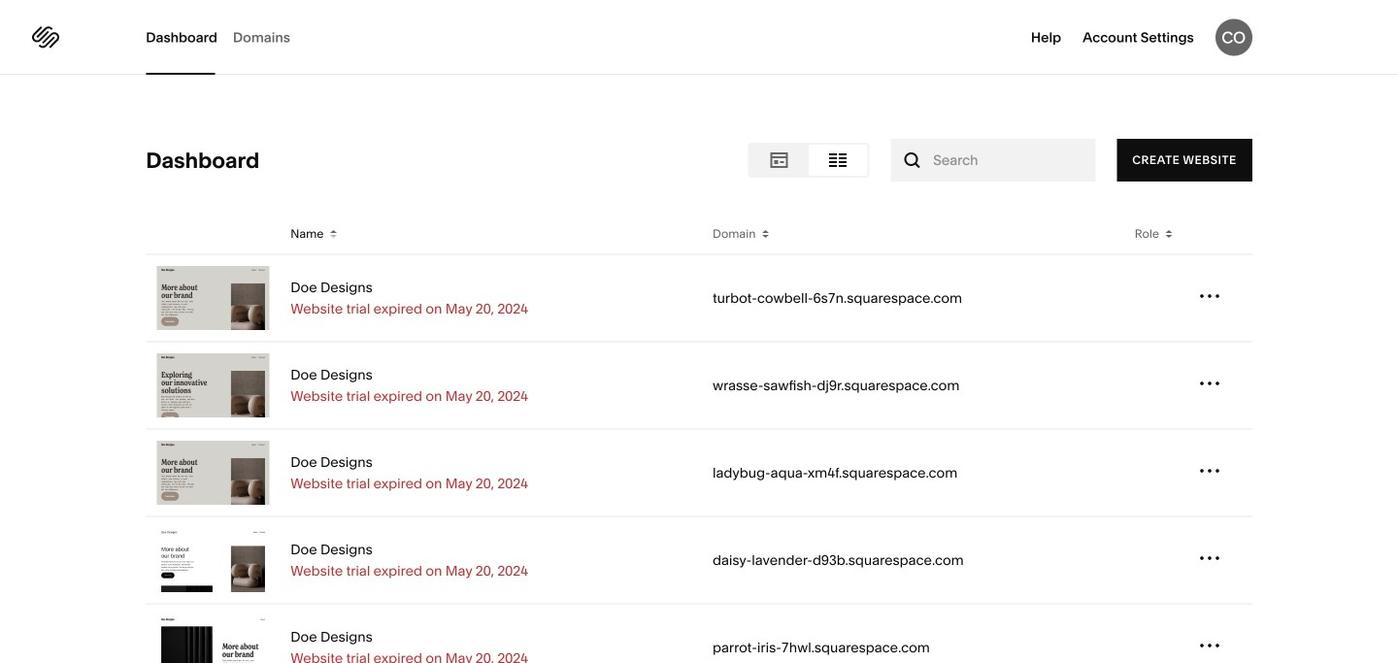 Task type: vqa. For each thing, say whether or not it's contained in the screenshot.
1st row
yes



Task type: locate. For each thing, give the bounding box(es) containing it.
4 cell from the top
[[1125, 517, 1189, 604]]

0 vertical spatial tab list
[[146, 0, 306, 75]]

6 row from the top
[[146, 605, 1253, 663]]

3 cell from the top
[[1125, 430, 1189, 516]]

2 cell from the top
[[1125, 342, 1189, 429]]

5 row from the top
[[146, 517, 1253, 605]]

1 cell from the top
[[1125, 255, 1189, 341]]

1 vertical spatial tab list
[[750, 145, 868, 176]]

1 horizontal spatial column header
[[1189, 214, 1253, 254]]

0 horizontal spatial column header
[[146, 214, 280, 254]]

row group
[[146, 255, 1253, 663]]

cell for 4th 'row' from the bottom
[[1125, 342, 1189, 429]]

column header
[[146, 214, 280, 254], [1189, 214, 1253, 254]]

tab list
[[146, 0, 306, 75], [750, 145, 868, 176]]

1 row from the top
[[146, 214, 1253, 255]]

cell for 2nd 'row' from the top of the page
[[1125, 255, 1189, 341]]

cell
[[1125, 255, 1189, 341], [1125, 342, 1189, 429], [1125, 430, 1189, 516], [1125, 517, 1189, 604]]

table
[[146, 214, 1253, 663]]

Search field
[[934, 139, 1053, 182]]

row
[[146, 214, 1253, 255], [146, 255, 1253, 342], [146, 342, 1253, 430], [146, 430, 1253, 517], [146, 517, 1253, 605], [146, 605, 1253, 663]]

3 row from the top
[[146, 342, 1253, 430]]

2 column header from the left
[[1189, 214, 1253, 254]]



Task type: describe. For each thing, give the bounding box(es) containing it.
1 column header from the left
[[146, 214, 280, 254]]

1 horizontal spatial tab list
[[750, 145, 868, 176]]

cell for 3rd 'row' from the bottom of the page
[[1125, 430, 1189, 516]]

cell for fifth 'row'
[[1125, 517, 1189, 604]]

4 row from the top
[[146, 430, 1253, 517]]

2 row from the top
[[146, 255, 1253, 342]]

0 horizontal spatial tab list
[[146, 0, 306, 75]]



